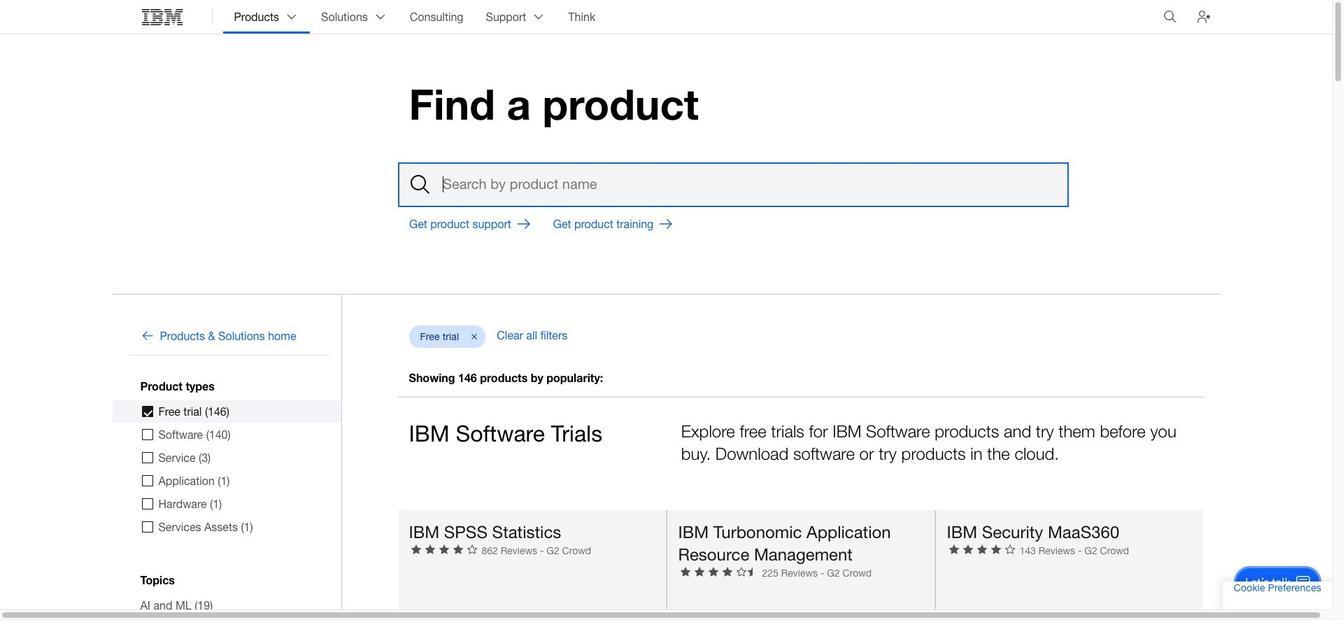 Task type: describe. For each thing, give the bounding box(es) containing it.
1 test region from the left
[[398, 509, 667, 620]]

2 test region from the left
[[667, 509, 935, 620]]

search element
[[398, 162, 1069, 207]]



Task type: locate. For each thing, give the bounding box(es) containing it.
let's talk element
[[1246, 575, 1291, 590]]

Search text field
[[398, 162, 1069, 207]]

test region
[[398, 509, 667, 620], [667, 509, 935, 620], [935, 509, 1204, 620]]

3 test region from the left
[[935, 509, 1204, 620]]



Task type: vqa. For each thing, say whether or not it's contained in the screenshot.
Your privacy choices element
no



